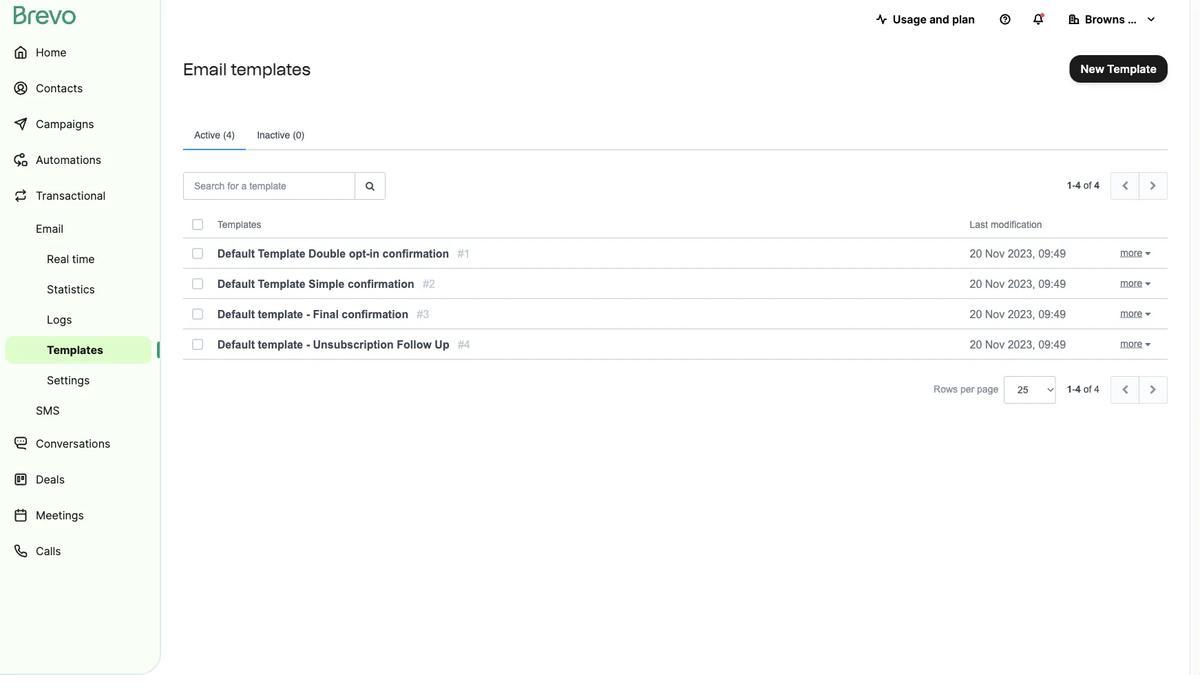Task type: locate. For each thing, give the bounding box(es) containing it.
more button
[[1110, 244, 1165, 263], [1110, 274, 1165, 293], [1110, 304, 1165, 324], [1110, 335, 1165, 354]]

usage and plan
[[893, 12, 975, 26]]

templates down logs link
[[47, 343, 103, 357]]

more for 3
[[1121, 308, 1143, 319]]

sms
[[36, 404, 60, 417]]

2 20 from the top
[[970, 278, 983, 290]]

template left simple
[[258, 278, 306, 290]]

4 more from the top
[[1121, 338, 1143, 349]]

calls
[[36, 544, 61, 558]]

1 - 4 of 4
[[1067, 180, 1100, 191], [1067, 384, 1100, 394]]

20 nov 2023, 09:49 for default template - final confirmation # 3
[[970, 308, 1067, 320]]

1 horizontal spatial (
[[293, 130, 296, 141]]

2 more button from the top
[[1110, 274, 1165, 293]]

3 more from the top
[[1121, 308, 1143, 319]]

2 caret down image from the top
[[1143, 304, 1154, 324]]

3 nov from the top
[[986, 308, 1005, 320]]

more for 1
[[1121, 247, 1143, 258]]

1 ) from the left
[[232, 130, 235, 141]]

more button for 2
[[1110, 274, 1165, 293]]

email inside "link"
[[36, 222, 63, 235]]

1 vertical spatial 1
[[464, 247, 470, 260]]

1 vertical spatial of
[[1084, 384, 1092, 394]]

2 vertical spatial 1
[[1067, 384, 1073, 394]]

3 more button from the top
[[1110, 304, 1165, 324]]

0 horizontal spatial email
[[36, 222, 63, 235]]

confirmation up 2
[[383, 247, 449, 260]]

) for inactive ( 0 )
[[302, 130, 305, 141]]

1 vertical spatial template
[[258, 338, 303, 351]]

confirmation up unsubscription
[[342, 308, 409, 320]]

1 default from the top
[[218, 247, 255, 260]]

1 horizontal spatial email
[[183, 59, 227, 79]]

1 ( from the left
[[223, 130, 226, 141]]

template
[[1108, 62, 1157, 75], [258, 247, 306, 260], [258, 278, 306, 290]]

1 template from the top
[[258, 308, 303, 320]]

transactional
[[36, 189, 106, 202]]

4 default from the top
[[218, 338, 255, 351]]

template left final
[[258, 308, 303, 320]]

active
[[194, 130, 221, 141]]

#
[[458, 247, 464, 260], [423, 278, 429, 290], [417, 308, 423, 320], [458, 338, 464, 351]]

) for active ( 4 )
[[232, 130, 235, 141]]

follow
[[397, 338, 432, 351]]

0 vertical spatial template
[[258, 308, 303, 320]]

2 2023, from the top
[[1008, 278, 1036, 290]]

1 horizontal spatial )
[[302, 130, 305, 141]]

browns
[[1086, 12, 1126, 26]]

default template simple confirmation # 2
[[218, 278, 435, 290]]

email
[[183, 59, 227, 79], [36, 222, 63, 235]]

default for default template - final confirmation # 3
[[218, 308, 255, 320]]

default template - unsubscription follow up # 4
[[218, 338, 470, 351]]

0 vertical spatial email
[[183, 59, 227, 79]]

2 20 nov 2023, 09:49 from the top
[[970, 278, 1067, 290]]

3 20 nov 2023, 09:49 from the top
[[970, 308, 1067, 320]]

20 nov 2023, 09:49 for default template simple confirmation # 2
[[970, 278, 1067, 290]]

4
[[226, 130, 232, 141], [1076, 180, 1081, 191], [1095, 180, 1100, 191], [464, 338, 470, 351], [1076, 384, 1081, 394], [1095, 384, 1100, 394]]

caret down image
[[1143, 244, 1154, 263], [1143, 304, 1154, 324], [1143, 335, 1154, 354]]

of
[[1084, 180, 1092, 191], [1084, 384, 1092, 394]]

unsubscription
[[313, 338, 394, 351]]

logs link
[[6, 306, 152, 333]]

1 20 from the top
[[970, 247, 983, 260]]

4 nov from the top
[[986, 338, 1005, 351]]

double
[[309, 247, 346, 260]]

3 default from the top
[[218, 308, 255, 320]]

confirmation
[[383, 247, 449, 260], [348, 278, 415, 290], [342, 308, 409, 320]]

simple
[[309, 278, 345, 290]]

1 vertical spatial email
[[36, 222, 63, 235]]

3 20 from the top
[[970, 308, 983, 320]]

conversations
[[36, 437, 110, 450]]

deals
[[36, 473, 65, 486]]

4 09:49 from the top
[[1039, 338, 1067, 351]]

3 2023, from the top
[[1008, 308, 1036, 320]]

)
[[232, 130, 235, 141], [302, 130, 305, 141]]

1 vertical spatial 1 - 4 of 4
[[1067, 384, 1100, 394]]

email left templates
[[183, 59, 227, 79]]

email for email
[[36, 222, 63, 235]]

per
[[961, 384, 975, 394]]

4 20 from the top
[[970, 338, 983, 351]]

2023,
[[1008, 247, 1036, 260], [1008, 278, 1036, 290], [1008, 308, 1036, 320], [1008, 338, 1036, 351]]

final
[[313, 308, 339, 320]]

0 vertical spatial caret down image
[[1143, 244, 1154, 263]]

1
[[1067, 180, 1073, 191], [464, 247, 470, 260], [1067, 384, 1073, 394]]

(
[[223, 130, 226, 141], [293, 130, 296, 141]]

1 caret down image from the top
[[1143, 244, 1154, 263]]

1 vertical spatial confirmation
[[348, 278, 415, 290]]

more button for 3
[[1110, 304, 1165, 324]]

templates link
[[6, 336, 152, 364]]

0 vertical spatial of
[[1084, 180, 1092, 191]]

3 caret down image from the top
[[1143, 335, 1154, 354]]

) right active
[[232, 130, 235, 141]]

-
[[1073, 180, 1076, 191], [306, 308, 310, 320], [306, 338, 310, 351], [1073, 384, 1076, 394]]

automations link
[[6, 143, 152, 176]]

new
[[1081, 62, 1105, 75]]

1 09:49 from the top
[[1039, 247, 1067, 260]]

1 nov from the top
[[986, 247, 1005, 260]]

4 more button from the top
[[1110, 335, 1165, 354]]

20
[[970, 247, 983, 260], [970, 278, 983, 290], [970, 308, 983, 320], [970, 338, 983, 351]]

email up real
[[36, 222, 63, 235]]

template right "new"
[[1108, 62, 1157, 75]]

( right inactive
[[293, 130, 296, 141]]

template
[[258, 308, 303, 320], [258, 338, 303, 351]]

2
[[429, 278, 435, 290]]

1 vertical spatial template
[[258, 247, 306, 260]]

template left double
[[258, 247, 306, 260]]

1 vertical spatial caret down image
[[1143, 304, 1154, 324]]

default template - final confirmation # 3
[[218, 308, 429, 320]]

0 horizontal spatial (
[[223, 130, 226, 141]]

20 for default template - final confirmation # 3
[[970, 308, 983, 320]]

09:49
[[1039, 247, 1067, 260], [1039, 278, 1067, 290], [1039, 308, 1067, 320], [1039, 338, 1067, 351]]

inactive ( 0 )
[[257, 130, 305, 141]]

default template double opt-in confirmation # 1
[[218, 247, 470, 260]]

templates
[[218, 219, 262, 230], [47, 343, 103, 357]]

) right inactive
[[302, 130, 305, 141]]

meetings
[[36, 508, 84, 522]]

1 20 nov 2023, 09:49 from the top
[[970, 247, 1067, 260]]

2 ) from the left
[[302, 130, 305, 141]]

4 20 nov 2023, 09:49 from the top
[[970, 338, 1067, 351]]

2 template from the top
[[258, 338, 303, 351]]

2 more from the top
[[1121, 278, 1143, 288]]

default
[[218, 247, 255, 260], [218, 278, 255, 290], [218, 308, 255, 320], [218, 338, 255, 351]]

nov for default template double opt-in confirmation # 1
[[986, 247, 1005, 260]]

0 vertical spatial confirmation
[[383, 247, 449, 260]]

1 more button from the top
[[1110, 244, 1165, 263]]

0 horizontal spatial templates
[[47, 343, 103, 357]]

2 ( from the left
[[293, 130, 296, 141]]

nov
[[986, 247, 1005, 260], [986, 278, 1005, 290], [986, 308, 1005, 320], [986, 338, 1005, 351]]

3 09:49 from the top
[[1039, 308, 1067, 320]]

0 vertical spatial templates
[[218, 219, 262, 230]]

0 horizontal spatial )
[[232, 130, 235, 141]]

template inside button
[[1108, 62, 1157, 75]]

1 2023, from the top
[[1008, 247, 1036, 260]]

09:49 for 4
[[1039, 338, 1067, 351]]

default for default template double opt-in confirmation # 1
[[218, 247, 255, 260]]

enterprise
[[1128, 12, 1183, 26]]

2 09:49 from the top
[[1039, 278, 1067, 290]]

email link
[[6, 215, 152, 242]]

Search for a template search field
[[183, 172, 355, 200]]

2 vertical spatial caret down image
[[1143, 335, 1154, 354]]

0 vertical spatial 1
[[1067, 180, 1073, 191]]

real time link
[[6, 245, 152, 273]]

2 default from the top
[[218, 278, 255, 290]]

1 more from the top
[[1121, 247, 1143, 258]]

0 vertical spatial 1 - 4 of 4
[[1067, 180, 1100, 191]]

nov for default template simple confirmation # 2
[[986, 278, 1005, 290]]

2 vertical spatial template
[[258, 278, 306, 290]]

0 vertical spatial template
[[1108, 62, 1157, 75]]

confirmation down the in
[[348, 278, 415, 290]]

template down 'default template - final confirmation # 3'
[[258, 338, 303, 351]]

2023, for default template - final confirmation # 3
[[1008, 308, 1036, 320]]

20 for default template - unsubscription follow up # 4
[[970, 338, 983, 351]]

2 nov from the top
[[986, 278, 1005, 290]]

real
[[47, 252, 69, 266]]

1 horizontal spatial templates
[[218, 219, 262, 230]]

4 2023, from the top
[[1008, 338, 1036, 351]]

more
[[1121, 247, 1143, 258], [1121, 278, 1143, 288], [1121, 308, 1143, 319], [1121, 338, 1143, 349]]

more for 2
[[1121, 278, 1143, 288]]

templates down search for a template search field
[[218, 219, 262, 230]]

20 nov 2023, 09:49
[[970, 247, 1067, 260], [970, 278, 1067, 290], [970, 308, 1067, 320], [970, 338, 1067, 351]]

rows per page
[[934, 384, 999, 394]]

default for default template simple confirmation # 2
[[218, 278, 255, 290]]

campaigns link
[[6, 107, 152, 141]]

( right active
[[223, 130, 226, 141]]

20 nov 2023, 09:49 for default template - unsubscription follow up # 4
[[970, 338, 1067, 351]]



Task type: describe. For each thing, give the bounding box(es) containing it.
2 1 - 4 of 4 from the top
[[1067, 384, 1100, 394]]

2 vertical spatial confirmation
[[342, 308, 409, 320]]

active ( 4 )
[[194, 130, 235, 141]]

browns enterprise
[[1086, 12, 1183, 26]]

contacts
[[36, 81, 83, 95]]

09:49 for 1
[[1039, 247, 1067, 260]]

conversations link
[[6, 427, 152, 460]]

nov for default template - final confirmation # 3
[[986, 308, 1005, 320]]

2 of from the top
[[1084, 384, 1092, 394]]

( for 0
[[293, 130, 296, 141]]

caret down image for 1
[[1143, 244, 1154, 263]]

and
[[930, 12, 950, 26]]

template for default template simple confirmation # 2
[[258, 278, 306, 290]]

last modification
[[970, 219, 1043, 230]]

statistics link
[[6, 276, 152, 303]]

modification
[[991, 219, 1043, 230]]

template for new template
[[1108, 62, 1157, 75]]

time
[[72, 252, 95, 266]]

( for 4
[[223, 130, 226, 141]]

email templates
[[183, 59, 311, 79]]

1 vertical spatial templates
[[47, 343, 103, 357]]

up
[[435, 338, 450, 351]]

20 for default template double opt-in confirmation # 1
[[970, 247, 983, 260]]

plan
[[953, 12, 975, 26]]

campaigns
[[36, 117, 94, 131]]

3
[[423, 308, 429, 320]]

contacts link
[[6, 72, 152, 105]]

default for default template - unsubscription follow up # 4
[[218, 338, 255, 351]]

more for 4
[[1121, 338, 1143, 349]]

browns enterprise button
[[1058, 6, 1183, 33]]

opt-
[[349, 247, 370, 260]]

in
[[370, 247, 380, 260]]

2023, for default template - unsubscription follow up # 4
[[1008, 338, 1036, 351]]

settings
[[47, 373, 90, 387]]

meetings link
[[6, 499, 152, 532]]

09:49 for 2
[[1039, 278, 1067, 290]]

new template button
[[1070, 55, 1168, 83]]

inactive
[[257, 130, 290, 141]]

template for unsubscription
[[258, 338, 303, 351]]

real time
[[47, 252, 95, 266]]

09:49 for 3
[[1039, 308, 1067, 320]]

last
[[970, 219, 989, 230]]

home
[[36, 45, 67, 59]]

more button for 4
[[1110, 335, 1165, 354]]

settings link
[[6, 366, 152, 394]]

email for email templates
[[183, 59, 227, 79]]

usage and plan button
[[866, 6, 986, 33]]

20 nov 2023, 09:49 for default template double opt-in confirmation # 1
[[970, 247, 1067, 260]]

template for final
[[258, 308, 303, 320]]

2023, for default template simple confirmation # 2
[[1008, 278, 1036, 290]]

usage
[[893, 12, 927, 26]]

sms link
[[6, 397, 152, 424]]

logs
[[47, 313, 72, 326]]

transactional link
[[6, 179, 152, 212]]

caret down image
[[1143, 274, 1154, 293]]

page
[[978, 384, 999, 394]]

statistics
[[47, 282, 95, 296]]

deals link
[[6, 463, 152, 496]]

rows
[[934, 384, 958, 394]]

template for default template double opt-in confirmation # 1
[[258, 247, 306, 260]]

2023, for default template double opt-in confirmation # 1
[[1008, 247, 1036, 260]]

0
[[296, 130, 302, 141]]

1 1 - 4 of 4 from the top
[[1067, 180, 1100, 191]]

more button for 1
[[1110, 244, 1165, 263]]

automations
[[36, 153, 101, 166]]

home link
[[6, 36, 152, 69]]

20 for default template simple confirmation # 2
[[970, 278, 983, 290]]

caret down image for 4
[[1143, 335, 1154, 354]]

calls link
[[6, 535, 152, 568]]

new template
[[1081, 62, 1157, 75]]

templates
[[231, 59, 311, 79]]

1 of from the top
[[1084, 180, 1092, 191]]

nov for default template - unsubscription follow up # 4
[[986, 338, 1005, 351]]



Task type: vqa. For each thing, say whether or not it's contained in the screenshot.
the topmost the configuring
no



